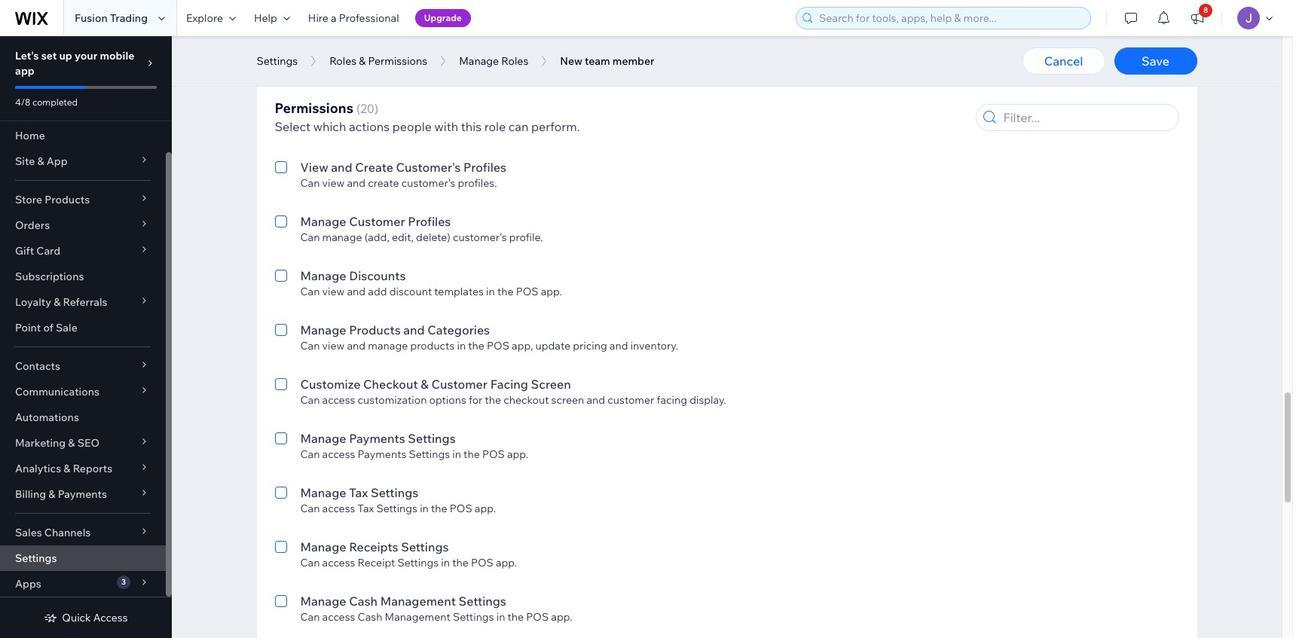 Task type: describe. For each thing, give the bounding box(es) containing it.
view and create customer's profiles can view and create customer's profiles.
[[300, 160, 506, 190]]

the inside manage discounts can view and add discount templates in the pos app.
[[497, 285, 514, 298]]

and down the create
[[347, 176, 366, 190]]

marketing
[[15, 436, 66, 450]]

facing
[[657, 393, 687, 407]]

update
[[535, 339, 570, 353]]

manage inside manage orders can view and manage the orders list for today. this permission is required because manage sales history for any day
[[368, 50, 408, 63]]

profiles inside view and create customer's profiles can view and create customer's profiles.
[[463, 160, 506, 175]]

customization
[[358, 393, 427, 407]]

can inside manage products and categories can view and manage products in the pos app, update pricing and inventory.
[[300, 339, 320, 353]]

save
[[1142, 54, 1169, 69]]

automations link
[[0, 405, 166, 430]]

view
[[300, 160, 328, 175]]

(add,
[[364, 231, 389, 244]]

help button
[[245, 0, 299, 36]]

1 vertical spatial tax
[[358, 502, 374, 515]]

loyalty & referrals
[[15, 295, 107, 309]]

store products
[[15, 193, 90, 206]]

card
[[36, 244, 60, 258]]

explore
[[186, 11, 223, 25]]

let's set up your mobile app
[[15, 49, 134, 78]]

required
[[408, 68, 450, 81]]

checkout
[[363, 377, 418, 392]]

hire a professional
[[308, 11, 399, 25]]

a
[[331, 11, 337, 25]]

access for tax
[[322, 502, 355, 515]]

app. for manage payments settings
[[507, 448, 528, 461]]

the inside manage orders can view and manage the orders list for today. this permission is required because manage sales history for any day
[[410, 50, 427, 63]]

for inside customize checkout & customer facing screen can access customization options for the checkout screen and customer facing display.
[[469, 393, 482, 407]]

gift
[[15, 244, 34, 258]]

and right view
[[331, 160, 352, 175]]

sales channels button
[[0, 520, 166, 546]]

in inside manage cash management settings can access cash management settings in the pos app.
[[496, 610, 505, 624]]

app. for manage receipts settings
[[496, 556, 517, 570]]

communications button
[[0, 379, 166, 405]]

inventory.
[[630, 339, 678, 353]]

sales inside the manage sales history for any day can view and manage sales history for any selected day.
[[349, 105, 380, 121]]

& for permissions
[[359, 54, 366, 68]]

people
[[392, 119, 432, 134]]

manage receipts settings can access receipt settings in the pos app.
[[300, 540, 517, 570]]

point of sale link
[[0, 315, 166, 341]]

view inside manage discounts can view and add discount templates in the pos app.
[[322, 285, 345, 298]]

settings inside settings link
[[15, 552, 57, 565]]

subscriptions link
[[0, 264, 166, 289]]

of
[[43, 321, 53, 335]]

products for store
[[45, 193, 90, 206]]

Search for tools, apps, help & more... field
[[815, 8, 1086, 29]]

hire
[[308, 11, 328, 25]]

pos inside manage discounts can view and add discount templates in the pos app.
[[516, 285, 538, 298]]

in inside manage payments settings can access payments settings in the pos app.
[[452, 448, 461, 461]]

4/8
[[15, 96, 30, 108]]

save button
[[1114, 47, 1197, 75]]

products for manage
[[349, 323, 401, 338]]

edit,
[[392, 231, 414, 244]]

permissions ( 20 ) select which actions people with this role can perform.
[[275, 99, 580, 134]]

and up customize
[[347, 339, 366, 353]]

settings link
[[0, 546, 166, 571]]

site & app button
[[0, 148, 166, 174]]

app. inside manage discounts can view and add discount templates in the pos app.
[[541, 285, 562, 298]]

orders button
[[0, 212, 166, 238]]

mobile
[[100, 49, 134, 63]]

can inside customize checkout & customer facing screen can access customization options for the checkout screen and customer facing display.
[[300, 393, 320, 407]]

access inside manage cash management settings can access cash management settings in the pos app.
[[322, 610, 355, 624]]

Filter... field
[[999, 105, 1174, 130]]

& for seo
[[68, 436, 75, 450]]

)
[[375, 101, 379, 116]]

delete)
[[416, 231, 450, 244]]

receipt
[[358, 556, 395, 570]]

the inside customize checkout & customer facing screen can access customization options for the checkout screen and customer facing display.
[[485, 393, 501, 407]]

create
[[368, 176, 399, 190]]

can
[[508, 119, 529, 134]]

manage for payments
[[300, 431, 346, 446]]

help
[[254, 11, 277, 25]]

this
[[461, 119, 482, 134]]

set
[[41, 49, 57, 63]]

sales channels
[[15, 526, 91, 540]]

can inside the manage sales history for any day can view and manage sales history for any selected day.
[[300, 122, 320, 136]]

your
[[75, 49, 97, 63]]

the inside manage payments settings can access payments settings in the pos app.
[[464, 448, 480, 461]]

role
[[484, 119, 506, 134]]

20
[[360, 101, 375, 116]]

history inside manage orders can view and manage the orders list for today. this permission is required because manage sales history for any day
[[568, 68, 603, 81]]

apps
[[15, 577, 41, 591]]

communications
[[15, 385, 100, 399]]

manage products and categories can view and manage products in the pos app, update pricing and inventory.
[[300, 323, 678, 353]]

customer's inside view and create customer's profiles can view and create customer's profiles.
[[401, 176, 455, 190]]

channels
[[44, 526, 91, 540]]

manage for tax
[[300, 485, 346, 500]]

profiles inside manage customer profiles can manage (add, edit, delete) customer's profile.
[[408, 214, 451, 229]]

customer inside manage customer profiles can manage (add, edit, delete) customer's profile.
[[349, 214, 405, 229]]

upgrade button
[[415, 9, 471, 27]]

customer inside customize checkout & customer facing screen can access customization options for the checkout screen and customer facing display.
[[431, 377, 488, 392]]

manage roles button
[[451, 50, 536, 72]]

billing & payments button
[[0, 482, 166, 507]]

professional
[[339, 11, 399, 25]]

checkout
[[504, 393, 549, 407]]

perform.
[[531, 119, 580, 134]]

app
[[47, 154, 68, 168]]

and inside manage discounts can view and add discount templates in the pos app.
[[347, 285, 366, 298]]

quick
[[62, 611, 91, 625]]

manage for receipts
[[300, 540, 346, 555]]

manage for products
[[300, 323, 346, 338]]

& inside customize checkout & customer facing screen can access customization options for the checkout screen and customer facing display.
[[421, 377, 429, 392]]

analytics
[[15, 462, 61, 475]]

facing
[[490, 377, 528, 392]]

any
[[490, 122, 507, 136]]

3
[[121, 577, 126, 587]]

referrals
[[63, 295, 107, 309]]

pos inside manage receipts settings can access receipt settings in the pos app.
[[471, 556, 493, 570]]

the inside manage cash management settings can access cash management settings in the pos app.
[[508, 610, 524, 624]]

create
[[355, 160, 393, 175]]

billing & payments
[[15, 488, 107, 501]]

payments inside dropdown button
[[58, 488, 107, 501]]

contacts button
[[0, 353, 166, 379]]

manage for orders
[[300, 33, 346, 48]]

0 vertical spatial tax
[[349, 485, 368, 500]]

and inside customize checkout & customer facing screen can access customization options for the checkout screen and customer facing display.
[[587, 393, 605, 407]]

manage customer profiles can manage (add, edit, delete) customer's profile.
[[300, 214, 543, 244]]

today.
[[496, 50, 526, 63]]

with
[[434, 119, 458, 134]]

analytics & reports button
[[0, 456, 166, 482]]



Task type: vqa. For each thing, say whether or not it's contained in the screenshot.
'Can' inside Manage Tax Settings Can access Tax Settings in the POS app.
yes



Task type: locate. For each thing, give the bounding box(es) containing it.
manage tax settings can access tax settings in the pos app.
[[300, 485, 496, 515]]

& right "this"
[[359, 54, 366, 68]]

customer
[[349, 214, 405, 229], [431, 377, 488, 392]]

gift card
[[15, 244, 60, 258]]

sales right which
[[349, 105, 380, 121]]

analytics & reports
[[15, 462, 112, 475]]

and left the add
[[347, 285, 366, 298]]

customer's left profile.
[[453, 231, 507, 244]]

and right screen
[[587, 393, 605, 407]]

payments
[[349, 431, 405, 446], [358, 448, 406, 461], [58, 488, 107, 501]]

categories
[[427, 323, 490, 338]]

pricing
[[573, 339, 607, 353]]

gift card button
[[0, 238, 166, 264]]

app.
[[541, 285, 562, 298], [507, 448, 528, 461], [475, 502, 496, 515], [496, 556, 517, 570], [551, 610, 572, 624]]

manage inside button
[[459, 54, 499, 68]]

1 horizontal spatial day
[[643, 68, 663, 81]]

quick access button
[[44, 611, 128, 625]]

4 view from the top
[[322, 285, 345, 298]]

in inside manage receipts settings can access receipt settings in the pos app.
[[441, 556, 450, 570]]

3 view from the top
[[322, 176, 345, 190]]

10 can from the top
[[300, 556, 320, 570]]

fusion trading
[[75, 11, 148, 25]]

add
[[368, 285, 387, 298]]

1 horizontal spatial orders
[[349, 33, 389, 48]]

& inside button
[[359, 54, 366, 68]]

payments down customization
[[349, 431, 405, 446]]

billing
[[15, 488, 46, 501]]

5 access from the top
[[322, 610, 355, 624]]

settings
[[257, 54, 298, 68], [408, 431, 456, 446], [409, 448, 450, 461], [371, 485, 418, 500], [376, 502, 417, 515], [401, 540, 449, 555], [15, 552, 57, 565], [398, 556, 439, 570], [459, 594, 506, 609], [453, 610, 494, 624]]

the inside manage receipts settings can access receipt settings in the pos app.
[[452, 556, 469, 570]]

4 access from the top
[[322, 556, 355, 570]]

history
[[437, 122, 471, 136]]

permissions inside the permissions ( 20 ) select which actions people with this role can perform.
[[275, 99, 353, 117]]

sales down 'billing' on the left of page
[[15, 526, 42, 540]]

view up "this"
[[322, 50, 345, 63]]

1 vertical spatial cash
[[358, 610, 382, 624]]

manage inside manage payments settings can access payments settings in the pos app.
[[300, 431, 346, 446]]

1 vertical spatial profiles
[[408, 214, 451, 229]]

and inside manage orders can view and manage the orders list for today. this permission is required because manage sales history for any day
[[347, 50, 366, 63]]

access inside manage payments settings can access payments settings in the pos app.
[[322, 448, 355, 461]]

can inside manage customer profiles can manage (add, edit, delete) customer's profile.
[[300, 231, 320, 244]]

in inside manage products and categories can view and manage products in the pos app, update pricing and inventory.
[[457, 339, 466, 353]]

& left reports
[[64, 462, 70, 475]]

sidebar element
[[0, 36, 172, 638]]

& inside dropdown button
[[48, 488, 55, 501]]

view left actions
[[322, 122, 345, 136]]

orders up roles & permissions
[[349, 33, 389, 48]]

& right 'billing' on the left of page
[[48, 488, 55, 501]]

0 vertical spatial history
[[568, 68, 603, 81]]

pos inside manage payments settings can access payments settings in the pos app.
[[482, 448, 505, 461]]

manage payments settings can access payments settings in the pos app.
[[300, 431, 528, 461]]

management
[[380, 594, 456, 609], [385, 610, 450, 624]]

5 view from the top
[[322, 339, 345, 353]]

point
[[15, 321, 41, 335]]

manage discounts can view and add discount templates in the pos app.
[[300, 268, 562, 298]]

home
[[15, 129, 45, 142]]

orders down store
[[15, 219, 50, 232]]

contacts
[[15, 359, 60, 373]]

access inside manage tax settings can access tax settings in the pos app.
[[322, 502, 355, 515]]

automations
[[15, 411, 79, 424]]

sales inside dropdown button
[[15, 526, 42, 540]]

day inside manage orders can view and manage the orders list for today. this permission is required because manage sales history for any day
[[643, 68, 663, 81]]

products inside popup button
[[45, 193, 90, 206]]

products
[[45, 193, 90, 206], [349, 323, 401, 338]]

1 vertical spatial payments
[[358, 448, 406, 461]]

access inside customize checkout & customer facing screen can access customization options for the checkout screen and customer facing display.
[[322, 393, 355, 407]]

can inside manage tax settings can access tax settings in the pos app.
[[300, 502, 320, 515]]

1 view from the top
[[322, 50, 345, 63]]

manage up is
[[368, 50, 408, 63]]

1 horizontal spatial profiles
[[463, 160, 506, 175]]

products inside manage products and categories can view and manage products in the pos app, update pricing and inventory.
[[349, 323, 401, 338]]

settings inside settings button
[[257, 54, 298, 68]]

manage inside manage discounts can view and add discount templates in the pos app.
[[300, 268, 346, 283]]

and inside the manage sales history for any day can view and manage sales history for any selected day.
[[347, 122, 366, 136]]

orders
[[429, 50, 461, 63]]

profiles
[[463, 160, 506, 175], [408, 214, 451, 229]]

& for app
[[37, 154, 44, 168]]

the inside manage tax settings can access tax settings in the pos app.
[[431, 502, 447, 515]]

view inside manage products and categories can view and manage products in the pos app, update pricing and inventory.
[[322, 339, 345, 353]]

4/8 completed
[[15, 96, 78, 108]]

view inside the manage sales history for any day can view and manage sales history for any selected day.
[[322, 122, 345, 136]]

roles
[[329, 54, 357, 68], [501, 54, 528, 68]]

and
[[347, 50, 366, 63], [347, 122, 366, 136], [331, 160, 352, 175], [347, 176, 366, 190], [347, 285, 366, 298], [403, 323, 425, 338], [347, 339, 366, 353], [609, 339, 628, 353], [587, 393, 605, 407]]

is
[[398, 68, 406, 81]]

site
[[15, 154, 35, 168]]

trading
[[110, 11, 148, 25]]

& right checkout
[[421, 377, 429, 392]]

8 button
[[1181, 0, 1214, 36]]

manage sales history for any day can view and manage sales history for any selected day.
[[300, 105, 574, 136]]

permission
[[341, 68, 395, 81]]

2 can from the top
[[300, 122, 320, 136]]

permissions inside button
[[368, 54, 427, 68]]

new team member button
[[553, 50, 662, 72]]

2 vertical spatial sales
[[15, 526, 42, 540]]

sales left team
[[539, 68, 565, 81]]

2 access from the top
[[322, 448, 355, 461]]

& inside dropdown button
[[68, 436, 75, 450]]

2 view from the top
[[322, 122, 345, 136]]

products up 'orders' popup button
[[45, 193, 90, 206]]

access for payments
[[322, 448, 355, 461]]

permissions
[[368, 54, 427, 68], [275, 99, 353, 117]]

day up the any
[[471, 105, 493, 121]]

0 horizontal spatial history
[[382, 105, 424, 121]]

manage inside manage products and categories can view and manage products in the pos app, update pricing and inventory.
[[300, 323, 346, 338]]

products down the add
[[349, 323, 401, 338]]

day inside the manage sales history for any day can view and manage sales history for any selected day.
[[471, 105, 493, 121]]

discounts
[[349, 268, 406, 283]]

manage inside manage tax settings can access tax settings in the pos app.
[[300, 485, 346, 500]]

the inside manage products and categories can view and manage products in the pos app, update pricing and inventory.
[[468, 339, 484, 353]]

new team member
[[560, 54, 654, 68]]

6 can from the top
[[300, 339, 320, 353]]

manage for sales
[[300, 105, 346, 121]]

3 can from the top
[[300, 176, 320, 190]]

completed
[[32, 96, 78, 108]]

1 horizontal spatial permissions
[[368, 54, 427, 68]]

manage inside manage customer profiles can manage (add, edit, delete) customer's profile.
[[300, 214, 346, 229]]

pos inside manage cash management settings can access cash management settings in the pos app.
[[526, 610, 549, 624]]

0 horizontal spatial day
[[471, 105, 493, 121]]

&
[[359, 54, 366, 68], [37, 154, 44, 168], [54, 295, 61, 309], [421, 377, 429, 392], [68, 436, 75, 450], [64, 462, 70, 475], [48, 488, 55, 501]]

1 vertical spatial day
[[471, 105, 493, 121]]

loyalty
[[15, 295, 51, 309]]

& for referrals
[[54, 295, 61, 309]]

1 vertical spatial permissions
[[275, 99, 353, 117]]

0 vertical spatial sales
[[539, 68, 565, 81]]

app. inside manage receipts settings can access receipt settings in the pos app.
[[496, 556, 517, 570]]

can
[[300, 50, 320, 63], [300, 122, 320, 136], [300, 176, 320, 190], [300, 231, 320, 244], [300, 285, 320, 298], [300, 339, 320, 353], [300, 393, 320, 407], [300, 448, 320, 461], [300, 502, 320, 515], [300, 556, 320, 570], [300, 610, 320, 624]]

1 vertical spatial history
[[382, 105, 424, 121]]

hire a professional link
[[299, 0, 408, 36]]

view
[[322, 50, 345, 63], [322, 122, 345, 136], [322, 176, 345, 190], [322, 285, 345, 298], [322, 339, 345, 353]]

0 horizontal spatial permissions
[[275, 99, 353, 117]]

roles down a
[[329, 54, 357, 68]]

1 horizontal spatial sales
[[349, 105, 380, 121]]

& for payments
[[48, 488, 55, 501]]

manage inside manage customer profiles can manage (add, edit, delete) customer's profile.
[[322, 231, 362, 244]]

access for receipts
[[322, 556, 355, 570]]

access inside manage receipts settings can access receipt settings in the pos app.
[[322, 556, 355, 570]]

1 horizontal spatial products
[[349, 323, 401, 338]]

sales inside manage orders can view and manage the orders list for today. this permission is required because manage sales history for any day
[[539, 68, 565, 81]]

member
[[612, 54, 654, 68]]

manage for customer
[[300, 214, 346, 229]]

can inside view and create customer's profiles can view and create customer's profiles.
[[300, 176, 320, 190]]

manage orders can view and manage the orders list for today. this permission is required because manage sales history for any day
[[300, 33, 663, 81]]

1 vertical spatial sales
[[349, 105, 380, 121]]

manage down the )
[[368, 122, 408, 136]]

manage sales history for any day button
[[494, 68, 666, 81]]

1 access from the top
[[322, 393, 355, 407]]

0 horizontal spatial sales
[[15, 526, 42, 540]]

can inside manage orders can view and manage the orders list for today. this permission is required because manage sales history for any day
[[300, 50, 320, 63]]

1 roles from the left
[[329, 54, 357, 68]]

manage inside the manage sales history for any day can view and manage sales history for any selected day.
[[300, 105, 346, 121]]

1 horizontal spatial roles
[[501, 54, 528, 68]]

team
[[585, 54, 610, 68]]

0 horizontal spatial customer
[[349, 214, 405, 229]]

customer up (add, on the top of page
[[349, 214, 405, 229]]

2 horizontal spatial sales
[[539, 68, 565, 81]]

9 can from the top
[[300, 502, 320, 515]]

7 can from the top
[[300, 393, 320, 407]]

view left the add
[[322, 285, 345, 298]]

11 can from the top
[[300, 610, 320, 624]]

None checkbox
[[275, 321, 287, 353], [275, 375, 287, 407], [275, 484, 287, 515], [275, 538, 287, 570], [275, 592, 287, 624], [275, 321, 287, 353], [275, 375, 287, 407], [275, 484, 287, 515], [275, 538, 287, 570], [275, 592, 287, 624]]

app. inside manage tax settings can access tax settings in the pos app.
[[475, 502, 496, 515]]

let's
[[15, 49, 39, 63]]

0 vertical spatial orders
[[349, 33, 389, 48]]

0 vertical spatial cash
[[349, 594, 378, 609]]

any inside the manage sales history for any day can view and manage sales history for any selected day.
[[446, 105, 468, 121]]

& left "seo"
[[68, 436, 75, 450]]

app. inside manage cash management settings can access cash management settings in the pos app.
[[551, 610, 572, 624]]

manage up checkout
[[368, 339, 408, 353]]

1 vertical spatial management
[[385, 610, 450, 624]]

1 vertical spatial customer
[[431, 377, 488, 392]]

fusion
[[75, 11, 108, 25]]

1 vertical spatial orders
[[15, 219, 50, 232]]

manage inside the manage sales history for any day can view and manage sales history for any selected day.
[[368, 122, 408, 136]]

store
[[15, 193, 42, 206]]

and down (
[[347, 122, 366, 136]]

customer
[[608, 393, 654, 407]]

customer's inside manage customer profiles can manage (add, edit, delete) customer's profile.
[[453, 231, 507, 244]]

orders inside manage orders can view and manage the orders list for today. this permission is required because manage sales history for any day
[[349, 33, 389, 48]]

& right site
[[37, 154, 44, 168]]

manage inside manage cash management settings can access cash management settings in the pos app.
[[300, 594, 346, 609]]

2 vertical spatial payments
[[58, 488, 107, 501]]

4 can from the top
[[300, 231, 320, 244]]

marketing & seo button
[[0, 430, 166, 456]]

any right team
[[622, 68, 641, 81]]

any up history on the top
[[446, 105, 468, 121]]

roles right the "because"
[[501, 54, 528, 68]]

customer's
[[401, 176, 455, 190], [453, 231, 507, 244]]

access
[[322, 393, 355, 407], [322, 448, 355, 461], [322, 502, 355, 515], [322, 556, 355, 570], [322, 610, 355, 624]]

1 horizontal spatial customer
[[431, 377, 488, 392]]

pos inside manage tax settings can access tax settings in the pos app.
[[450, 502, 472, 515]]

new
[[560, 54, 582, 68]]

and up the products
[[403, 323, 425, 338]]

manage for cash
[[300, 594, 346, 609]]

None checkbox
[[275, 32, 287, 81], [275, 104, 287, 136], [275, 158, 287, 190], [275, 212, 287, 244], [275, 267, 287, 298], [275, 430, 287, 461], [275, 32, 287, 81], [275, 104, 287, 136], [275, 158, 287, 190], [275, 212, 287, 244], [275, 267, 287, 298], [275, 430, 287, 461]]

0 vertical spatial customer's
[[401, 176, 455, 190]]

upgrade
[[424, 12, 462, 23]]

can inside manage cash management settings can access cash management settings in the pos app.
[[300, 610, 320, 624]]

0 vertical spatial any
[[622, 68, 641, 81]]

orders inside popup button
[[15, 219, 50, 232]]

manage inside manage receipts settings can access receipt settings in the pos app.
[[300, 540, 346, 555]]

history inside the manage sales history for any day can view and manage sales history for any selected day.
[[382, 105, 424, 121]]

0 vertical spatial management
[[380, 594, 456, 609]]

any inside manage orders can view and manage the orders list for today. this permission is required because manage sales history for any day
[[622, 68, 641, 81]]

1 vertical spatial customer's
[[453, 231, 507, 244]]

view up customize
[[322, 339, 345, 353]]

this
[[318, 68, 339, 81]]

0 horizontal spatial any
[[446, 105, 468, 121]]

& right loyalty
[[54, 295, 61, 309]]

1 horizontal spatial history
[[568, 68, 603, 81]]

app. for manage tax settings
[[475, 502, 496, 515]]

in inside manage tax settings can access tax settings in the pos app.
[[420, 502, 429, 515]]

tax
[[349, 485, 368, 500], [358, 502, 374, 515]]

any
[[622, 68, 641, 81], [446, 105, 468, 121]]

8 can from the top
[[300, 448, 320, 461]]

1 horizontal spatial any
[[622, 68, 641, 81]]

1 vertical spatial any
[[446, 105, 468, 121]]

roles & permissions button
[[322, 50, 435, 72]]

view inside manage orders can view and manage the orders list for today. this permission is required because manage sales history for any day
[[322, 50, 345, 63]]

discount
[[389, 285, 432, 298]]

sale
[[56, 321, 77, 335]]

up
[[59, 49, 72, 63]]

access
[[93, 611, 128, 625]]

customer's down 'customer's'
[[401, 176, 455, 190]]

in inside manage discounts can view and add discount templates in the pos app.
[[486, 285, 495, 298]]

payments down analytics & reports popup button
[[58, 488, 107, 501]]

payments up manage tax settings can access tax settings in the pos app.
[[358, 448, 406, 461]]

screen
[[531, 377, 571, 392]]

and right pricing
[[609, 339, 628, 353]]

0 vertical spatial permissions
[[368, 54, 427, 68]]

& for reports
[[64, 462, 70, 475]]

can inside manage payments settings can access payments settings in the pos app.
[[300, 448, 320, 461]]

view down view
[[322, 176, 345, 190]]

manage for discounts
[[300, 268, 346, 283]]

0 vertical spatial products
[[45, 193, 90, 206]]

2 roles from the left
[[501, 54, 528, 68]]

cancel
[[1044, 54, 1083, 69]]

3 access from the top
[[322, 502, 355, 515]]

profiles up delete)
[[408, 214, 451, 229]]

view inside view and create customer's profiles can view and create customer's profiles.
[[322, 176, 345, 190]]

5 can from the top
[[300, 285, 320, 298]]

customer up options
[[431, 377, 488, 392]]

0 vertical spatial payments
[[349, 431, 405, 446]]

manage inside manage products and categories can view and manage products in the pos app, update pricing and inventory.
[[368, 339, 408, 353]]

manage left (add, on the top of page
[[322, 231, 362, 244]]

which
[[313, 119, 346, 134]]

0 horizontal spatial products
[[45, 193, 90, 206]]

1 vertical spatial products
[[349, 323, 401, 338]]

0 vertical spatial day
[[643, 68, 663, 81]]

marketing & seo
[[15, 436, 100, 450]]

cancel button
[[1022, 47, 1105, 75]]

0 horizontal spatial roles
[[329, 54, 357, 68]]

app. inside manage payments settings can access payments settings in the pos app.
[[507, 448, 528, 461]]

0 vertical spatial customer
[[349, 214, 405, 229]]

day right team
[[643, 68, 663, 81]]

for
[[480, 50, 494, 63], [606, 68, 620, 81], [427, 105, 443, 121], [474, 122, 487, 136], [469, 393, 482, 407]]

and up permission
[[347, 50, 366, 63]]

manage for roles
[[459, 54, 499, 68]]

can inside manage discounts can view and add discount templates in the pos app.
[[300, 285, 320, 298]]

pos inside manage products and categories can view and manage products in the pos app, update pricing and inventory.
[[487, 339, 509, 353]]

roles & permissions
[[329, 54, 427, 68]]

screen
[[551, 393, 584, 407]]

0 horizontal spatial profiles
[[408, 214, 451, 229]]

profiles up profiles.
[[463, 160, 506, 175]]

1 can from the top
[[300, 50, 320, 63]]

home link
[[0, 123, 166, 148]]

can inside manage receipts settings can access receipt settings in the pos app.
[[300, 556, 320, 570]]

0 horizontal spatial orders
[[15, 219, 50, 232]]

0 vertical spatial profiles
[[463, 160, 506, 175]]

profile.
[[509, 231, 543, 244]]



